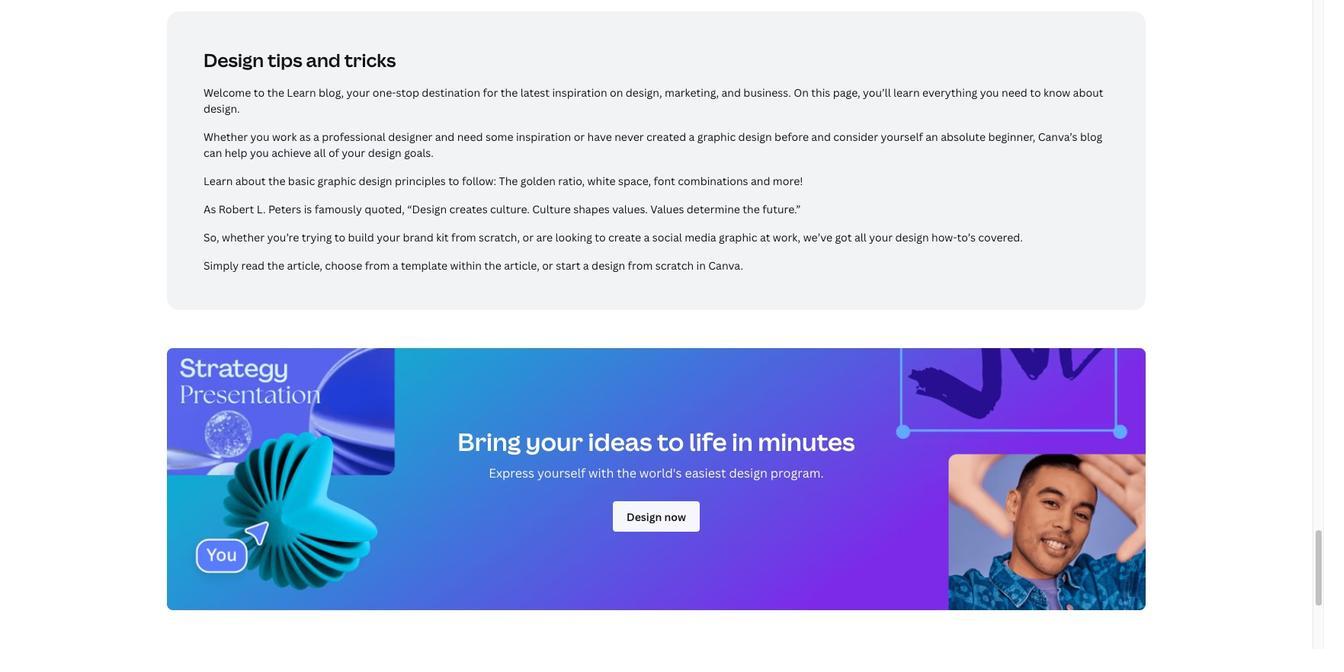 Task type: vqa. For each thing, say whether or not it's contained in the screenshot.
1st BY from the right
no



Task type: describe. For each thing, give the bounding box(es) containing it.
bring
[[458, 426, 521, 458]]

or for article,
[[542, 258, 554, 273]]

canva's
[[1039, 129, 1078, 144]]

brand
[[403, 230, 434, 244]]

design left before
[[739, 129, 772, 144]]

and right before
[[812, 129, 831, 144]]

welcome
[[204, 85, 251, 100]]

2 vertical spatial graphic
[[719, 230, 758, 244]]

the right within
[[485, 258, 502, 273]]

tricks
[[344, 48, 396, 73]]

learn about the basic graphic design principles to follow: the golden ratio, white space, font combinations and more!
[[204, 174, 803, 188]]

work
[[272, 129, 297, 144]]

page,
[[833, 85, 861, 100]]

your inside whether you work as a professional designer and need some inspiration or have never created a graphic design before and consider yourself an absolute beginner, canva's blog can help you achieve all of your design goals.
[[342, 145, 366, 160]]

font
[[654, 174, 676, 188]]

as
[[204, 202, 216, 216]]

destination
[[422, 85, 481, 100]]

how-
[[932, 230, 958, 244]]

culture.
[[490, 202, 530, 216]]

learn inside welcome to the learn blog, your one-stop destination for the latest inspiration on design, marketing, and business. on this page, you'll learn everything you need to know about design.
[[287, 85, 316, 100]]

more!
[[773, 174, 803, 188]]

stop
[[396, 85, 419, 100]]

kit
[[436, 230, 449, 244]]

2 horizontal spatial from
[[628, 258, 653, 273]]

and up the blog,
[[306, 48, 341, 73]]

so,
[[204, 230, 219, 244]]

white
[[588, 174, 616, 188]]

to left create
[[595, 230, 606, 244]]

simply
[[204, 258, 239, 273]]

so, whether you're trying to build your brand kit from scratch, or are looking to create a social media graphic at work, we've got all your design how-to's covered.
[[204, 230, 1023, 244]]

as robert l. peters is famously quoted, "design creates culture. culture shapes values. values determine the future."
[[204, 202, 801, 216]]

before
[[775, 129, 809, 144]]

beginner,
[[989, 129, 1036, 144]]

at
[[760, 230, 771, 244]]

and inside welcome to the learn blog, your one-stop destination for the latest inspiration on design, marketing, and business. on this page, you'll learn everything you need to know about design.
[[722, 85, 741, 100]]

know
[[1044, 85, 1071, 100]]

never
[[615, 129, 644, 144]]

1 article, from the left
[[287, 258, 323, 273]]

the left future."
[[743, 202, 760, 216]]

to left know
[[1031, 85, 1042, 100]]

design down so, whether you're trying to build your brand kit from scratch, or are looking to create a social media graphic at work, we've got all your design how-to's covered.
[[592, 258, 626, 273]]

choose
[[325, 258, 362, 273]]

peters
[[268, 202, 301, 216]]

design tips and tricks
[[204, 48, 396, 73]]

to left build
[[335, 230, 346, 244]]

a right as
[[313, 129, 319, 144]]

to's
[[958, 230, 976, 244]]

with
[[589, 465, 614, 482]]

golden
[[521, 174, 556, 188]]

graphic inside whether you work as a professional designer and need some inspiration or have never created a graphic design before and consider yourself an absolute beginner, canva's blog can help you achieve all of your design goals.
[[698, 129, 736, 144]]

l.
[[257, 202, 266, 216]]

you'll
[[863, 85, 891, 100]]

a left template
[[393, 258, 399, 273]]

about inside welcome to the learn blog, your one-stop destination for the latest inspiration on design, marketing, and business. on this page, you'll learn everything you need to know about design.
[[1074, 85, 1104, 100]]

trying
[[302, 230, 332, 244]]

got
[[836, 230, 852, 244]]

on
[[794, 85, 809, 100]]

"design
[[408, 202, 447, 216]]

read
[[241, 258, 265, 273]]

blog
[[1081, 129, 1103, 144]]

scratch
[[656, 258, 694, 273]]

the inside bring your ideas to life in minutes express yourself with the world's easiest design program.
[[617, 465, 637, 482]]

as
[[300, 129, 311, 144]]

yourself inside bring your ideas to life in minutes express yourself with the world's easiest design program.
[[538, 465, 586, 482]]

a left social
[[644, 230, 650, 244]]

need inside whether you work as a professional designer and need some inspiration or have never created a graphic design before and consider yourself an absolute beginner, canva's blog can help you achieve all of your design goals.
[[457, 129, 483, 144]]

design inside bring your ideas to life in minutes express yourself with the world's easiest design program.
[[729, 465, 768, 482]]

everything
[[923, 85, 978, 100]]

program.
[[771, 465, 824, 482]]

inspiration inside welcome to the learn blog, your one-stop destination for the latest inspiration on design, marketing, and business. on this page, you'll learn everything you need to know about design.
[[552, 85, 608, 100]]

need inside welcome to the learn blog, your one-stop destination for the latest inspiration on design, marketing, and business. on this page, you'll learn everything you need to know about design.
[[1002, 85, 1028, 100]]

blog,
[[319, 85, 344, 100]]

bring your ideas to life in minutes express yourself with the world's easiest design program.
[[458, 426, 855, 482]]

0 horizontal spatial learn
[[204, 174, 233, 188]]

the
[[499, 174, 518, 188]]

media
[[685, 230, 717, 244]]

0 horizontal spatial from
[[365, 258, 390, 273]]

created
[[647, 129, 687, 144]]

this
[[812, 85, 831, 100]]

minutes
[[758, 426, 855, 458]]

within
[[450, 258, 482, 273]]

design down the designer at the top left
[[368, 145, 402, 160]]

world's
[[640, 465, 682, 482]]

design,
[[626, 85, 662, 100]]

the left basic
[[268, 174, 286, 188]]

help
[[225, 145, 247, 160]]

2 article, from the left
[[504, 258, 540, 273]]

business.
[[744, 85, 791, 100]]

principles
[[395, 174, 446, 188]]

simply read the article, choose from a template within the article, or start a design from scratch in canva.
[[204, 258, 744, 273]]

have
[[588, 129, 612, 144]]

future."
[[763, 202, 801, 216]]

creates
[[450, 202, 488, 216]]



Task type: locate. For each thing, give the bounding box(es) containing it.
an
[[926, 129, 939, 144]]

need left know
[[1002, 85, 1028, 100]]

article, down trying
[[287, 258, 323, 273]]

design.
[[204, 101, 240, 116]]

whether
[[204, 129, 248, 144]]

need left some
[[457, 129, 483, 144]]

in left canva.
[[697, 258, 706, 273]]

or
[[574, 129, 585, 144], [523, 230, 534, 244], [542, 258, 554, 273]]

from down create
[[628, 258, 653, 273]]

0 vertical spatial about
[[1074, 85, 1104, 100]]

1 vertical spatial yourself
[[538, 465, 586, 482]]

or left are
[[523, 230, 534, 244]]

1 vertical spatial inspiration
[[516, 129, 571, 144]]

your right build
[[377, 230, 401, 244]]

to
[[254, 85, 265, 100], [1031, 85, 1042, 100], [449, 174, 460, 188], [335, 230, 346, 244], [595, 230, 606, 244], [657, 426, 684, 458]]

latest
[[521, 85, 550, 100]]

1 vertical spatial need
[[457, 129, 483, 144]]

values
[[651, 202, 684, 216]]

1 horizontal spatial about
[[1074, 85, 1104, 100]]

covered.
[[979, 230, 1023, 244]]

and
[[306, 48, 341, 73], [722, 85, 741, 100], [435, 129, 455, 144], [812, 129, 831, 144], [751, 174, 771, 188]]

you right everything
[[981, 85, 1000, 100]]

to inside bring your ideas to life in minutes express yourself with the world's easiest design program.
[[657, 426, 684, 458]]

0 horizontal spatial or
[[523, 230, 534, 244]]

your
[[347, 85, 370, 100], [342, 145, 366, 160], [377, 230, 401, 244], [870, 230, 893, 244], [526, 426, 583, 458]]

marketing,
[[665, 85, 719, 100]]

consider
[[834, 129, 879, 144]]

the right 'read'
[[267, 258, 285, 273]]

learn
[[894, 85, 920, 100]]

on
[[610, 85, 623, 100]]

some
[[486, 129, 514, 144]]

is
[[304, 202, 312, 216]]

looking
[[556, 230, 593, 244]]

0 vertical spatial learn
[[287, 85, 316, 100]]

0 vertical spatial yourself
[[881, 129, 924, 144]]

0 vertical spatial or
[[574, 129, 585, 144]]

you
[[981, 85, 1000, 100], [251, 129, 270, 144], [250, 145, 269, 160]]

design
[[204, 48, 264, 73]]

all left of
[[314, 145, 326, 160]]

ratio,
[[558, 174, 585, 188]]

from right 'kit'
[[452, 230, 476, 244]]

1 vertical spatial in
[[732, 426, 753, 458]]

you inside welcome to the learn blog, your one-stop destination for the latest inspiration on design, marketing, and business. on this page, you'll learn everything you need to know about design.
[[981, 85, 1000, 100]]

about right know
[[1074, 85, 1104, 100]]

and left business.
[[722, 85, 741, 100]]

graphic up combinations
[[698, 129, 736, 144]]

in right life
[[732, 426, 753, 458]]

your inside bring your ideas to life in minutes express yourself with the world's easiest design program.
[[526, 426, 583, 458]]

to right welcome
[[254, 85, 265, 100]]

designer
[[388, 129, 433, 144]]

learn left the blog,
[[287, 85, 316, 100]]

robert
[[219, 202, 254, 216]]

famously
[[315, 202, 362, 216]]

1 vertical spatial graphic
[[318, 174, 356, 188]]

to left follow:
[[449, 174, 460, 188]]

1 horizontal spatial from
[[452, 230, 476, 244]]

yourself
[[881, 129, 924, 144], [538, 465, 586, 482]]

yourself inside whether you work as a professional designer and need some inspiration or have never created a graphic design before and consider yourself an absolute beginner, canva's blog can help you achieve all of your design goals.
[[881, 129, 924, 144]]

easiest
[[685, 465, 727, 482]]

the
[[267, 85, 284, 100], [501, 85, 518, 100], [268, 174, 286, 188], [743, 202, 760, 216], [267, 258, 285, 273], [485, 258, 502, 273], [617, 465, 637, 482]]

2 horizontal spatial or
[[574, 129, 585, 144]]

a
[[313, 129, 319, 144], [689, 129, 695, 144], [644, 230, 650, 244], [393, 258, 399, 273], [583, 258, 589, 273]]

1 horizontal spatial article,
[[504, 258, 540, 273]]

are
[[537, 230, 553, 244]]

for
[[483, 85, 498, 100]]

and left more!
[[751, 174, 771, 188]]

your down the professional
[[342, 145, 366, 160]]

whether you work as a professional designer and need some inspiration or have never created a graphic design before and consider yourself an absolute beginner, canva's blog can help you achieve all of your design goals.
[[204, 129, 1103, 160]]

2 vertical spatial or
[[542, 258, 554, 273]]

yourself left an on the right
[[881, 129, 924, 144]]

design left how-
[[896, 230, 929, 244]]

one-
[[373, 85, 396, 100]]

template
[[401, 258, 448, 273]]

a right start
[[583, 258, 589, 273]]

to up world's
[[657, 426, 684, 458]]

need
[[1002, 85, 1028, 100], [457, 129, 483, 144]]

0 horizontal spatial need
[[457, 129, 483, 144]]

express
[[489, 465, 535, 482]]

about up "l."
[[235, 174, 266, 188]]

0 vertical spatial graphic
[[698, 129, 736, 144]]

the down 'tips'
[[267, 85, 284, 100]]

basic
[[288, 174, 315, 188]]

your up the express
[[526, 426, 583, 458]]

design
[[739, 129, 772, 144], [368, 145, 402, 160], [359, 174, 392, 188], [896, 230, 929, 244], [592, 258, 626, 273], [729, 465, 768, 482]]

0 vertical spatial in
[[697, 258, 706, 273]]

you left "work"
[[251, 129, 270, 144]]

inspiration left on
[[552, 85, 608, 100]]

from down build
[[365, 258, 390, 273]]

space,
[[619, 174, 651, 188]]

build
[[348, 230, 374, 244]]

and right the designer at the top left
[[435, 129, 455, 144]]

we've
[[804, 230, 833, 244]]

0 vertical spatial need
[[1002, 85, 1028, 100]]

design right the easiest
[[729, 465, 768, 482]]

your right "got"
[[870, 230, 893, 244]]

or inside whether you work as a professional designer and need some inspiration or have never created a graphic design before and consider yourself an absolute beginner, canva's blog can help you achieve all of your design goals.
[[574, 129, 585, 144]]

or for inspiration
[[574, 129, 585, 144]]

of
[[329, 145, 339, 160]]

1 vertical spatial about
[[235, 174, 266, 188]]

your left one-
[[347, 85, 370, 100]]

professional
[[322, 129, 386, 144]]

0 horizontal spatial article,
[[287, 258, 323, 273]]

values.
[[613, 202, 648, 216]]

0 horizontal spatial yourself
[[538, 465, 586, 482]]

0 horizontal spatial about
[[235, 174, 266, 188]]

you right help
[[250, 145, 269, 160]]

a right created
[[689, 129, 695, 144]]

or left start
[[542, 258, 554, 273]]

graphic up 'famously'
[[318, 174, 356, 188]]

0 vertical spatial all
[[314, 145, 326, 160]]

all
[[314, 145, 326, 160], [855, 230, 867, 244]]

combinations
[[678, 174, 749, 188]]

graphic left at
[[719, 230, 758, 244]]

shapes
[[574, 202, 610, 216]]

article,
[[287, 258, 323, 273], [504, 258, 540, 273]]

1 horizontal spatial yourself
[[881, 129, 924, 144]]

article, down scratch,
[[504, 258, 540, 273]]

the right with
[[617, 465, 637, 482]]

work,
[[773, 230, 801, 244]]

achieve
[[272, 145, 311, 160]]

design up the "quoted,"
[[359, 174, 392, 188]]

1 vertical spatial learn
[[204, 174, 233, 188]]

1 horizontal spatial in
[[732, 426, 753, 458]]

about
[[1074, 85, 1104, 100], [235, 174, 266, 188]]

all right "got"
[[855, 230, 867, 244]]

tips
[[268, 48, 303, 73]]

1 horizontal spatial all
[[855, 230, 867, 244]]

start
[[556, 258, 581, 273]]

2 vertical spatial you
[[250, 145, 269, 160]]

welcome to the learn blog, your one-stop destination for the latest inspiration on design, marketing, and business. on this page, you'll learn everything you need to know about design.
[[204, 85, 1104, 116]]

yourself left with
[[538, 465, 586, 482]]

0 vertical spatial you
[[981, 85, 1000, 100]]

all inside whether you work as a professional designer and need some inspiration or have never created a graphic design before and consider yourself an absolute beginner, canva's blog can help you achieve all of your design goals.
[[314, 145, 326, 160]]

in inside bring your ideas to life in minutes express yourself with the world's easiest design program.
[[732, 426, 753, 458]]

0 horizontal spatial in
[[697, 258, 706, 273]]

learn
[[287, 85, 316, 100], [204, 174, 233, 188]]

1 horizontal spatial learn
[[287, 85, 316, 100]]

1 horizontal spatial need
[[1002, 85, 1028, 100]]

your inside welcome to the learn blog, your one-stop destination for the latest inspiration on design, marketing, and business. on this page, you'll learn everything you need to know about design.
[[347, 85, 370, 100]]

1 vertical spatial or
[[523, 230, 534, 244]]

culture
[[533, 202, 571, 216]]

inspiration right some
[[516, 129, 571, 144]]

social
[[653, 230, 682, 244]]

0 vertical spatial inspiration
[[552, 85, 608, 100]]

0 horizontal spatial all
[[314, 145, 326, 160]]

the right for
[[501, 85, 518, 100]]

or left have
[[574, 129, 585, 144]]

life
[[689, 426, 727, 458]]

scratch,
[[479, 230, 520, 244]]

graphic
[[698, 129, 736, 144], [318, 174, 356, 188], [719, 230, 758, 244]]

1 vertical spatial all
[[855, 230, 867, 244]]

1 vertical spatial you
[[251, 129, 270, 144]]

in
[[697, 258, 706, 273], [732, 426, 753, 458]]

ideas
[[588, 426, 653, 458]]

quoted,
[[365, 202, 405, 216]]

goals.
[[404, 145, 434, 160]]

1 horizontal spatial or
[[542, 258, 554, 273]]

or for scratch,
[[523, 230, 534, 244]]

follow:
[[462, 174, 497, 188]]

learn down can
[[204, 174, 233, 188]]

inspiration inside whether you work as a professional designer and need some inspiration or have never created a graphic design before and consider yourself an absolute beginner, canva's blog can help you achieve all of your design goals.
[[516, 129, 571, 144]]



